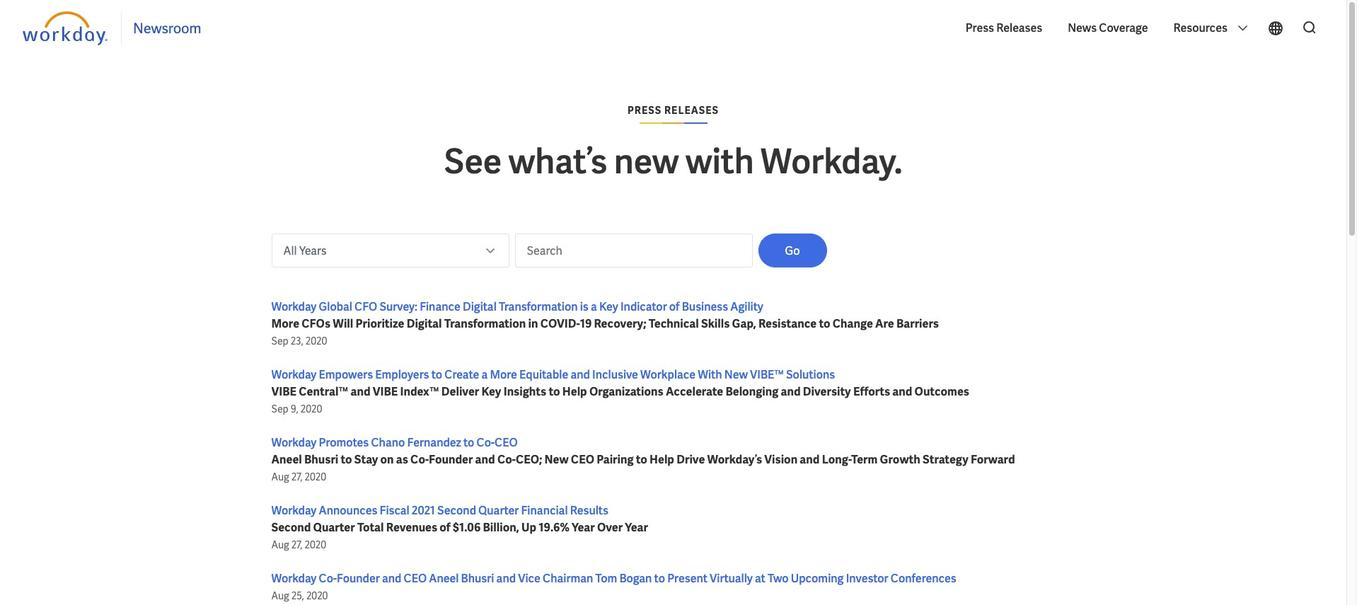 Task type: vqa. For each thing, say whether or not it's contained in the screenshot.
Chano
yes



Task type: locate. For each thing, give the bounding box(es) containing it.
1 horizontal spatial second
[[437, 503, 476, 518]]

quarter
[[479, 503, 519, 518], [313, 520, 355, 535]]

27, up 25, on the left
[[291, 539, 303, 551]]

belonging
[[726, 384, 779, 399]]

1 horizontal spatial vibe
[[373, 384, 398, 399]]

and left long-
[[800, 452, 820, 467]]

1 vertical spatial second
[[271, 520, 311, 535]]

prioritize
[[356, 316, 404, 331]]

aneel down 9,
[[271, 452, 302, 467]]

digital right finance
[[463, 299, 497, 314]]

a right is
[[591, 299, 597, 314]]

help inside workday empowers employers to create a more equitable and inclusive workplace with new vibe™ solutions vibe central™ and vibe index™ deliver key insights to help organizations accelerate belonging and diversity efforts and outcomes sep 9, 2020
[[563, 384, 587, 399]]

1 horizontal spatial aneel
[[429, 571, 459, 586]]

0 vertical spatial a
[[591, 299, 597, 314]]

new inside workday promotes chano fernandez to co-ceo aneel bhusri to stay on as co-founder and co-ceo; new ceo pairing to help drive workday's vision and long-term growth strategy forward aug 27, 2020
[[545, 452, 569, 467]]

sep left 9,
[[271, 403, 289, 415]]

Search text field
[[515, 234, 753, 268]]

transformation down workday global cfo survey: finance digital transformation is a key indicator of business agility link
[[444, 316, 526, 331]]

are
[[876, 316, 895, 331]]

0 vertical spatial digital
[[463, 299, 497, 314]]

founder down total
[[337, 571, 380, 586]]

key
[[599, 299, 618, 314], [482, 384, 501, 399]]

0 vertical spatial more
[[271, 316, 299, 331]]

new inside workday empowers employers to create a more equitable and inclusive workplace with new vibe™ solutions vibe central™ and vibe index™ deliver key insights to help organizations accelerate belonging and diversity efforts and outcomes sep 9, 2020
[[725, 367, 748, 382]]

2 aug from the top
[[271, 539, 289, 551]]

workday inside workday announces fiscal 2021 second quarter financial results second quarter total revenues of $1.06 billion, up 19.6% year over year aug 27, 2020
[[271, 503, 317, 518]]

of down the workday announces fiscal 2021 second quarter financial results link
[[440, 520, 451, 535]]

workday co-founder and ceo aneel bhusri and vice chairman tom bogan to present virtually at two upcoming investor conferences link
[[271, 571, 957, 586]]

1 vertical spatial ceo
[[571, 452, 595, 467]]

2 vertical spatial aug
[[271, 590, 289, 602]]

workday inside workday promotes chano fernandez to co-ceo aneel bhusri to stay on as co-founder and co-ceo; new ceo pairing to help drive workday's vision and long-term growth strategy forward aug 27, 2020
[[271, 435, 317, 450]]

founder down fernandez
[[429, 452, 473, 467]]

0 vertical spatial help
[[563, 384, 587, 399]]

3 workday from the top
[[271, 435, 317, 450]]

help left drive on the bottom of the page
[[650, 452, 675, 467]]

0 horizontal spatial bhusri
[[304, 452, 339, 467]]

27, inside workday announces fiscal 2021 second quarter financial results second quarter total revenues of $1.06 billion, up 19.6% year over year aug 27, 2020
[[291, 539, 303, 551]]

0 horizontal spatial ceo
[[404, 571, 427, 586]]

and left vice
[[497, 571, 516, 586]]

aneel
[[271, 452, 302, 467], [429, 571, 459, 586]]

workday
[[271, 299, 317, 314], [271, 367, 317, 382], [271, 435, 317, 450], [271, 503, 317, 518], [271, 571, 317, 586]]

1 vertical spatial quarter
[[313, 520, 355, 535]]

co-
[[477, 435, 495, 450], [411, 452, 429, 467], [498, 452, 516, 467], [319, 571, 337, 586]]

workday promotes chano fernandez to co-ceo link
[[271, 435, 518, 450]]

workday inside workday co-founder and ceo aneel bhusri and vice chairman tom bogan to present virtually at two upcoming investor conferences aug 25, 2020
[[271, 571, 317, 586]]

2 sep from the top
[[271, 403, 289, 415]]

to left change
[[819, 316, 831, 331]]

founder
[[429, 452, 473, 467], [337, 571, 380, 586]]

1 horizontal spatial bhusri
[[461, 571, 494, 586]]

1 vertical spatial 27,
[[291, 539, 303, 551]]

on
[[380, 452, 394, 467]]

workday inside workday empowers employers to create a more equitable and inclusive workplace with new vibe™ solutions vibe central™ and vibe index™ deliver key insights to help organizations accelerate belonging and diversity efforts and outcomes sep 9, 2020
[[271, 367, 317, 382]]

5 workday from the top
[[271, 571, 317, 586]]

recovery;
[[594, 316, 647, 331]]

sep inside workday empowers employers to create a more equitable and inclusive workplace with new vibe™ solutions vibe central™ and vibe index™ deliver key insights to help organizations accelerate belonging and diversity efforts and outcomes sep 9, 2020
[[271, 403, 289, 415]]

1 vertical spatial more
[[490, 367, 517, 382]]

and left "inclusive"
[[571, 367, 590, 382]]

1 aug from the top
[[271, 471, 289, 483]]

more up '23,'
[[271, 316, 299, 331]]

second up 25, on the left
[[271, 520, 311, 535]]

year right "over" at bottom
[[625, 520, 648, 535]]

1 vertical spatial help
[[650, 452, 675, 467]]

key inside workday global cfo survey: finance digital transformation is a key indicator of business agility more cfos will prioritize digital transformation in covid-19 recovery; technical skills gap, resistance to change are barriers sep 23, 2020
[[599, 299, 618, 314]]

0 vertical spatial of
[[669, 299, 680, 314]]

1 horizontal spatial key
[[599, 299, 618, 314]]

to right bogan
[[654, 571, 665, 586]]

2020
[[306, 335, 327, 348], [301, 403, 322, 415], [305, 471, 326, 483], [305, 539, 326, 551], [306, 590, 328, 602]]

2 27, from the top
[[291, 539, 303, 551]]

0 vertical spatial ceo
[[495, 435, 518, 450]]

0 horizontal spatial vibe
[[271, 384, 297, 399]]

19
[[580, 316, 592, 331]]

go to the newsroom homepage image
[[23, 11, 110, 45]]

a right the create
[[482, 367, 488, 382]]

change
[[833, 316, 873, 331]]

drive
[[677, 452, 705, 467]]

help inside workday promotes chano fernandez to co-ceo aneel bhusri to stay on as co-founder and co-ceo; new ceo pairing to help drive workday's vision and long-term growth strategy forward aug 27, 2020
[[650, 452, 675, 467]]

workday down '23,'
[[271, 367, 317, 382]]

workday announces fiscal 2021 second quarter financial results link
[[271, 503, 609, 518]]

1 horizontal spatial of
[[669, 299, 680, 314]]

ceo inside workday co-founder and ceo aneel bhusri and vice chairman tom bogan to present virtually at two upcoming investor conferences aug 25, 2020
[[404, 571, 427, 586]]

barriers
[[897, 316, 939, 331]]

virtually
[[710, 571, 753, 586]]

founder inside workday promotes chano fernandez to co-ceo aneel bhusri to stay on as co-founder and co-ceo; new ceo pairing to help drive workday's vision and long-term growth strategy forward aug 27, 2020
[[429, 452, 473, 467]]

1 27, from the top
[[291, 471, 303, 483]]

aug inside workday announces fiscal 2021 second quarter financial results second quarter total revenues of $1.06 billion, up 19.6% year over year aug 27, 2020
[[271, 539, 289, 551]]

2020 inside workday promotes chano fernandez to co-ceo aneel bhusri to stay on as co-founder and co-ceo; new ceo pairing to help drive workday's vision and long-term growth strategy forward aug 27, 2020
[[305, 471, 326, 483]]

2020 right 25, on the left
[[306, 590, 328, 602]]

quarter up billion,
[[479, 503, 519, 518]]

ceo down revenues
[[404, 571, 427, 586]]

new right ceo; at left bottom
[[545, 452, 569, 467]]

workday's
[[707, 452, 762, 467]]

key right deliver
[[482, 384, 501, 399]]

1 vertical spatial of
[[440, 520, 451, 535]]

workplace
[[641, 367, 696, 382]]

1 horizontal spatial new
[[725, 367, 748, 382]]

year down the results
[[572, 520, 595, 535]]

forward
[[971, 452, 1015, 467]]

more up the insights
[[490, 367, 517, 382]]

insights
[[504, 384, 547, 399]]

and down revenues
[[382, 571, 402, 586]]

0 vertical spatial key
[[599, 299, 618, 314]]

technical
[[649, 316, 699, 331]]

0 vertical spatial bhusri
[[304, 452, 339, 467]]

help down workday empowers employers to create a more equitable and inclusive workplace with new vibe™ solutions link
[[563, 384, 587, 399]]

aneel down workday announces fiscal 2021 second quarter financial results second quarter total revenues of $1.06 billion, up 19.6% year over year aug 27, 2020
[[429, 571, 459, 586]]

pairing
[[597, 452, 634, 467]]

2020 inside workday global cfo survey: finance digital transformation is a key indicator of business agility more cfos will prioritize digital transformation in covid-19 recovery; technical skills gap, resistance to change are barriers sep 23, 2020
[[306, 335, 327, 348]]

1 horizontal spatial quarter
[[479, 503, 519, 518]]

1 horizontal spatial founder
[[429, 452, 473, 467]]

0 vertical spatial new
[[725, 367, 748, 382]]

2 workday from the top
[[271, 367, 317, 382]]

vice
[[518, 571, 541, 586]]

0 vertical spatial sep
[[271, 335, 289, 348]]

vibe down employers
[[373, 384, 398, 399]]

digital down finance
[[407, 316, 442, 331]]

1 vertical spatial bhusri
[[461, 571, 494, 586]]

workday inside workday global cfo survey: finance digital transformation is a key indicator of business agility more cfos will prioritize digital transformation in covid-19 recovery; technical skills gap, resistance to change are barriers sep 23, 2020
[[271, 299, 317, 314]]

2 vertical spatial ceo
[[404, 571, 427, 586]]

0 horizontal spatial help
[[563, 384, 587, 399]]

releases
[[997, 21, 1043, 35]]

new
[[614, 139, 679, 183]]

ceo left pairing
[[571, 452, 595, 467]]

aug for co-
[[271, 590, 289, 602]]

at
[[755, 571, 766, 586]]

to down promotes
[[341, 452, 352, 467]]

0 horizontal spatial more
[[271, 316, 299, 331]]

empowers
[[319, 367, 373, 382]]

of up technical
[[669, 299, 680, 314]]

1 vertical spatial new
[[545, 452, 569, 467]]

0 horizontal spatial of
[[440, 520, 451, 535]]

press releases
[[628, 104, 719, 117]]

1 vertical spatial key
[[482, 384, 501, 399]]

aug
[[271, 471, 289, 483], [271, 539, 289, 551], [271, 590, 289, 602]]

1 vertical spatial founder
[[337, 571, 380, 586]]

bhusri down promotes
[[304, 452, 339, 467]]

0 vertical spatial aneel
[[271, 452, 302, 467]]

2020 right 9,
[[301, 403, 322, 415]]

0 horizontal spatial second
[[271, 520, 311, 535]]

1 horizontal spatial help
[[650, 452, 675, 467]]

None search field
[[1293, 13, 1324, 43]]

as
[[396, 452, 408, 467]]

new
[[725, 367, 748, 382], [545, 452, 569, 467]]

1 horizontal spatial year
[[625, 520, 648, 535]]

workday up 25, on the left
[[271, 571, 317, 586]]

1 vertical spatial aug
[[271, 539, 289, 551]]

1 vertical spatial a
[[482, 367, 488, 382]]

1 horizontal spatial more
[[490, 367, 517, 382]]

more
[[271, 316, 299, 331], [490, 367, 517, 382]]

bhusri inside workday promotes chano fernandez to co-ceo aneel bhusri to stay on as co-founder and co-ceo; new ceo pairing to help drive workday's vision and long-term growth strategy forward aug 27, 2020
[[304, 452, 339, 467]]

to
[[819, 316, 831, 331], [432, 367, 442, 382], [549, 384, 560, 399], [464, 435, 475, 450], [341, 452, 352, 467], [636, 452, 648, 467], [654, 571, 665, 586]]

2020 inside workday empowers employers to create a more equitable and inclusive workplace with new vibe™ solutions vibe central™ and vibe index™ deliver key insights to help organizations accelerate belonging and diversity efforts and outcomes sep 9, 2020
[[301, 403, 322, 415]]

press
[[966, 21, 994, 35]]

2020 down cfos
[[306, 335, 327, 348]]

1 vertical spatial digital
[[407, 316, 442, 331]]

ceo;
[[516, 452, 542, 467]]

gap,
[[732, 316, 756, 331]]

key up recovery; in the bottom of the page
[[599, 299, 618, 314]]

4 workday from the top
[[271, 503, 317, 518]]

0 horizontal spatial key
[[482, 384, 501, 399]]

aug inside workday co-founder and ceo aneel bhusri and vice chairman tom bogan to present virtually at two upcoming investor conferences aug 25, 2020
[[271, 590, 289, 602]]

19.6%
[[539, 520, 570, 535]]

2 horizontal spatial ceo
[[571, 452, 595, 467]]

0 vertical spatial quarter
[[479, 503, 519, 518]]

bhusri left vice
[[461, 571, 494, 586]]

1 horizontal spatial a
[[591, 299, 597, 314]]

0 horizontal spatial new
[[545, 452, 569, 467]]

1 sep from the top
[[271, 335, 289, 348]]

2020 down promotes
[[305, 471, 326, 483]]

workday announces fiscal 2021 second quarter financial results second quarter total revenues of $1.06 billion, up 19.6% year over year aug 27, 2020
[[271, 503, 648, 551]]

of inside workday global cfo survey: finance digital transformation is a key indicator of business agility more cfos will prioritize digital transformation in covid-19 recovery; technical skills gap, resistance to change are barriers sep 23, 2020
[[669, 299, 680, 314]]

quarter down announces at the left bottom of the page
[[313, 520, 355, 535]]

2020 down announces at the left bottom of the page
[[305, 539, 326, 551]]

workday down 9,
[[271, 435, 317, 450]]

vibe up 9,
[[271, 384, 297, 399]]

1 vertical spatial sep
[[271, 403, 289, 415]]

a inside workday empowers employers to create a more equitable and inclusive workplace with new vibe™ solutions vibe central™ and vibe index™ deliver key insights to help organizations accelerate belonging and diversity efforts and outcomes sep 9, 2020
[[482, 367, 488, 382]]

announces
[[319, 503, 378, 518]]

0 vertical spatial 27,
[[291, 471, 303, 483]]

27,
[[291, 471, 303, 483], [291, 539, 303, 551]]

workday global cfo survey: finance digital transformation is a key indicator of business agility more cfos will prioritize digital transformation in covid-19 recovery; technical skills gap, resistance to change are barriers sep 23, 2020
[[271, 299, 939, 348]]

27, down 9,
[[291, 471, 303, 483]]

0 horizontal spatial year
[[572, 520, 595, 535]]

0 vertical spatial second
[[437, 503, 476, 518]]

workday up cfos
[[271, 299, 317, 314]]

1 vertical spatial aneel
[[429, 571, 459, 586]]

workday empowers employers to create a more equitable and inclusive workplace with new vibe™ solutions link
[[271, 367, 835, 382]]

chano
[[371, 435, 405, 450]]

workday left announces at the left bottom of the page
[[271, 503, 317, 518]]

sep left '23,'
[[271, 335, 289, 348]]

newsroom link
[[133, 19, 201, 38]]

0 vertical spatial aug
[[271, 471, 289, 483]]

a
[[591, 299, 597, 314], [482, 367, 488, 382]]

0 vertical spatial transformation
[[499, 299, 578, 314]]

newsroom
[[133, 19, 201, 38]]

0 horizontal spatial digital
[[407, 316, 442, 331]]

new up belonging
[[725, 367, 748, 382]]

what's
[[509, 139, 608, 183]]

of inside workday announces fiscal 2021 second quarter financial results second quarter total revenues of $1.06 billion, up 19.6% year over year aug 27, 2020
[[440, 520, 451, 535]]

finance
[[420, 299, 461, 314]]

second up $1.06
[[437, 503, 476, 518]]

workday.
[[761, 139, 903, 183]]

0 horizontal spatial aneel
[[271, 452, 302, 467]]

ceo up ceo; at left bottom
[[495, 435, 518, 450]]

strategy
[[923, 452, 969, 467]]

and down empowers
[[351, 384, 371, 399]]

transformation up in
[[499, 299, 578, 314]]

bhusri
[[304, 452, 339, 467], [461, 571, 494, 586]]

27, inside workday promotes chano fernandez to co-ceo aneel bhusri to stay on as co-founder and co-ceo; new ceo pairing to help drive workday's vision and long-term growth strategy forward aug 27, 2020
[[291, 471, 303, 483]]

0 horizontal spatial founder
[[337, 571, 380, 586]]

upcoming
[[791, 571, 844, 586]]

global
[[319, 299, 352, 314]]

1 workday from the top
[[271, 299, 317, 314]]

to inside workday co-founder and ceo aneel bhusri and vice chairman tom bogan to present virtually at two upcoming investor conferences aug 25, 2020
[[654, 571, 665, 586]]

see what's new with workday.
[[444, 139, 903, 183]]

0 horizontal spatial a
[[482, 367, 488, 382]]

0 vertical spatial founder
[[429, 452, 473, 467]]

3 aug from the top
[[271, 590, 289, 602]]

employers
[[375, 367, 429, 382]]

1 year from the left
[[572, 520, 595, 535]]

workday for workday promotes chano fernandez to co-ceo
[[271, 435, 317, 450]]

second
[[437, 503, 476, 518], [271, 520, 311, 535]]

to right pairing
[[636, 452, 648, 467]]

more inside workday empowers employers to create a more equitable and inclusive workplace with new vibe™ solutions vibe central™ and vibe index™ deliver key insights to help organizations accelerate belonging and diversity efforts and outcomes sep 9, 2020
[[490, 367, 517, 382]]

diversity
[[803, 384, 851, 399]]

year
[[572, 520, 595, 535], [625, 520, 648, 535]]

growth
[[880, 452, 921, 467]]

financial
[[521, 503, 568, 518]]

efforts
[[854, 384, 890, 399]]



Task type: describe. For each thing, give the bounding box(es) containing it.
workday promotes chano fernandez to co-ceo aneel bhusri to stay on as co-founder and co-ceo; new ceo pairing to help drive workday's vision and long-term growth strategy forward aug 27, 2020
[[271, 435, 1015, 483]]

up
[[522, 520, 537, 535]]

bogan
[[620, 571, 652, 586]]

and down solutions
[[781, 384, 801, 399]]

index™
[[400, 384, 439, 399]]

workday co-founder and ceo aneel bhusri and vice chairman tom bogan to present virtually at two upcoming investor conferences aug 25, 2020
[[271, 571, 957, 602]]

news
[[1068, 21, 1097, 35]]

solutions
[[786, 367, 835, 382]]

present
[[668, 571, 708, 586]]

deliver
[[442, 384, 479, 399]]

1 vibe from the left
[[271, 384, 297, 399]]

workday for workday global cfo survey: finance digital transformation is a key indicator of business agility
[[271, 299, 317, 314]]

business
[[682, 299, 728, 314]]

to down workday empowers employers to create a more equitable and inclusive workplace with new vibe™ solutions link
[[549, 384, 560, 399]]

equitable
[[520, 367, 569, 382]]

key inside workday empowers employers to create a more equitable and inclusive workplace with new vibe™ solutions vibe central™ and vibe index™ deliver key insights to help organizations accelerate belonging and diversity efforts and outcomes sep 9, 2020
[[482, 384, 501, 399]]

press
[[628, 104, 662, 117]]

go button
[[758, 234, 827, 268]]

workday empowers employers to create a more equitable and inclusive workplace with new vibe™ solutions vibe central™ and vibe index™ deliver key insights to help organizations accelerate belonging and diversity efforts and outcomes sep 9, 2020
[[271, 367, 970, 415]]

fiscal
[[380, 503, 410, 518]]

press releases link
[[959, 10, 1050, 47]]

is
[[580, 299, 589, 314]]

to inside workday global cfo survey: finance digital transformation is a key indicator of business agility more cfos will prioritize digital transformation in covid-19 recovery; technical skills gap, resistance to change are barriers sep 23, 2020
[[819, 316, 831, 331]]

aneel inside workday promotes chano fernandez to co-ceo aneel bhusri to stay on as co-founder and co-ceo; new ceo pairing to help drive workday's vision and long-term growth strategy forward aug 27, 2020
[[271, 452, 302, 467]]

resources
[[1174, 21, 1230, 35]]

2020 inside workday announces fiscal 2021 second quarter financial results second quarter total revenues of $1.06 billion, up 19.6% year over year aug 27, 2020
[[305, 539, 326, 551]]

long-
[[822, 452, 851, 467]]

more inside workday global cfo survey: finance digital transformation is a key indicator of business agility more cfos will prioritize digital transformation in covid-19 recovery; technical skills gap, resistance to change are barriers sep 23, 2020
[[271, 316, 299, 331]]

to up index™ on the bottom left of page
[[432, 367, 442, 382]]

bhusri inside workday co-founder and ceo aneel bhusri and vice chairman tom bogan to present virtually at two upcoming investor conferences aug 25, 2020
[[461, 571, 494, 586]]

go
[[785, 243, 800, 258]]

workday global cfo survey: finance digital transformation is a key indicator of business agility link
[[271, 299, 764, 314]]

inclusive
[[592, 367, 638, 382]]

aneel inside workday co-founder and ceo aneel bhusri and vice chairman tom bogan to present virtually at two upcoming investor conferences aug 25, 2020
[[429, 571, 459, 586]]

with
[[686, 139, 754, 183]]

promotes
[[319, 435, 369, 450]]

see
[[444, 139, 502, 183]]

co- inside workday co-founder and ceo aneel bhusri and vice chairman tom bogan to present virtually at two upcoming investor conferences aug 25, 2020
[[319, 571, 337, 586]]

1 vertical spatial transformation
[[444, 316, 526, 331]]

25,
[[291, 590, 304, 602]]

2 year from the left
[[625, 520, 648, 535]]

tom
[[596, 571, 617, 586]]

cfo
[[355, 299, 377, 314]]

2020 inside workday co-founder and ceo aneel bhusri and vice chairman tom bogan to present virtually at two upcoming investor conferences aug 25, 2020
[[306, 590, 328, 602]]

0 horizontal spatial quarter
[[313, 520, 355, 535]]

resistance
[[759, 316, 817, 331]]

over
[[597, 520, 623, 535]]

term
[[851, 452, 878, 467]]

coverage
[[1099, 21, 1148, 35]]

1 horizontal spatial digital
[[463, 299, 497, 314]]

in
[[528, 316, 538, 331]]

1 horizontal spatial ceo
[[495, 435, 518, 450]]

aug inside workday promotes chano fernandez to co-ceo aneel bhusri to stay on as co-founder and co-ceo; new ceo pairing to help drive workday's vision and long-term growth strategy forward aug 27, 2020
[[271, 471, 289, 483]]

conferences
[[891, 571, 957, 586]]

skills
[[701, 316, 730, 331]]

to right fernandez
[[464, 435, 475, 450]]

revenues
[[386, 520, 438, 535]]

aug for announces
[[271, 539, 289, 551]]

investor
[[846, 571, 889, 586]]

resources link
[[1167, 10, 1256, 47]]

workday for workday empowers employers to create a more equitable and inclusive workplace with new vibe™ solutions
[[271, 367, 317, 382]]

founder inside workday co-founder and ceo aneel bhusri and vice chairman tom bogan to present virtually at two upcoming investor conferences aug 25, 2020
[[337, 571, 380, 586]]

covid-
[[541, 316, 580, 331]]

chairman
[[543, 571, 593, 586]]

will
[[333, 316, 353, 331]]

a inside workday global cfo survey: finance digital transformation is a key indicator of business agility more cfos will prioritize digital transformation in covid-19 recovery; technical skills gap, resistance to change are barriers sep 23, 2020
[[591, 299, 597, 314]]

results
[[570, 503, 609, 518]]

stay
[[354, 452, 378, 467]]

vision
[[765, 452, 798, 467]]

indicator
[[621, 299, 667, 314]]

releases
[[665, 104, 719, 117]]

news coverage
[[1068, 21, 1148, 35]]

central™
[[299, 384, 348, 399]]

and right efforts
[[893, 384, 913, 399]]

globe icon image
[[1268, 20, 1285, 37]]

two
[[768, 571, 789, 586]]

and left ceo; at left bottom
[[475, 452, 495, 467]]

sep inside workday global cfo survey: finance digital transformation is a key indicator of business agility more cfos will prioritize digital transformation in covid-19 recovery; technical skills gap, resistance to change are barriers sep 23, 2020
[[271, 335, 289, 348]]

create
[[445, 367, 479, 382]]

workday for workday announces fiscal 2021 second quarter financial results
[[271, 503, 317, 518]]

9,
[[291, 403, 299, 415]]

agility
[[731, 299, 764, 314]]

organizations
[[590, 384, 664, 399]]

total
[[357, 520, 384, 535]]

survey:
[[380, 299, 418, 314]]

news coverage link
[[1061, 10, 1155, 47]]

2 vibe from the left
[[373, 384, 398, 399]]

23,
[[291, 335, 304, 348]]

$1.06
[[453, 520, 481, 535]]

press releases
[[966, 21, 1043, 35]]

outcomes
[[915, 384, 970, 399]]

cfos
[[302, 316, 331, 331]]

billion,
[[483, 520, 519, 535]]



